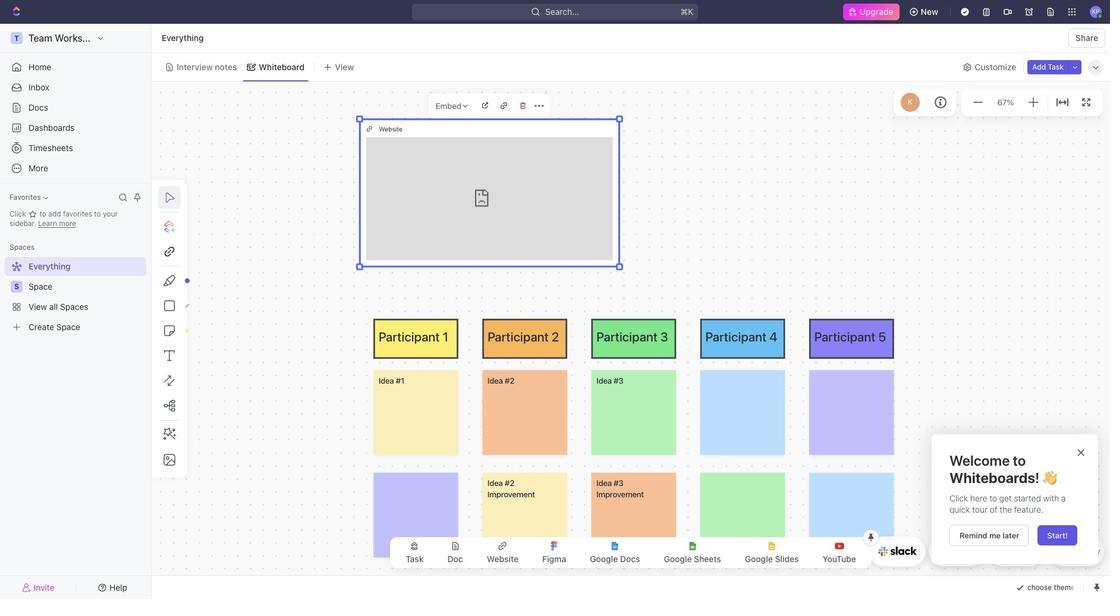 Task type: describe. For each thing, give the bounding box(es) containing it.
click for click
[[10, 209, 28, 218]]

whiteboard link
[[257, 59, 305, 75]]

doc
[[448, 554, 463, 564]]

timesheets link
[[5, 139, 146, 158]]

website inside button
[[487, 554, 519, 564]]

interview notes link
[[174, 59, 237, 75]]

google for google docs
[[590, 554, 618, 564]]

embed button
[[434, 99, 472, 113]]

kp button
[[1087, 2, 1106, 21]]

task inside 'button'
[[406, 554, 424, 564]]

add
[[48, 209, 61, 218]]

view for view
[[335, 62, 354, 72]]

dashboards link
[[5, 118, 146, 137]]

to up learn
[[40, 209, 46, 218]]

invite user image
[[22, 582, 31, 593]]

learn more link
[[38, 219, 76, 228]]

figma
[[543, 554, 567, 564]]

search...
[[546, 7, 579, 17]]

welcome to whiteboards ! 👋
[[950, 452, 1058, 486]]

of
[[990, 505, 998, 515]]

inbox link
[[5, 78, 146, 97]]

more
[[29, 163, 48, 173]]

figma button
[[533, 541, 576, 565]]

favorites
[[10, 193, 41, 202]]

tree inside sidebar navigation
[[5, 257, 146, 337]]

more button
[[5, 159, 146, 178]]

here
[[971, 493, 988, 503]]

google for google slides
[[745, 554, 773, 564]]

k
[[908, 97, 913, 107]]

a
[[1062, 493, 1066, 503]]

kp
[[1093, 8, 1100, 15]]

new
[[921, 7, 939, 17]]

google slides button
[[736, 541, 809, 565]]

youtube
[[823, 554, 857, 564]]

create space link
[[5, 318, 144, 337]]

⌘k
[[681, 7, 694, 17]]

interview notes
[[177, 62, 237, 72]]

website button
[[478, 541, 528, 565]]

start! button
[[1038, 525, 1078, 545]]

share
[[1076, 33, 1099, 43]]

started
[[1015, 493, 1042, 503]]

customize button
[[960, 59, 1020, 75]]

learn more
[[38, 219, 76, 228]]

slides
[[776, 554, 799, 564]]

with
[[1044, 493, 1060, 503]]

67%
[[998, 97, 1015, 107]]

google for google sheets
[[664, 554, 692, 564]]

google docs
[[590, 554, 640, 564]]

google sheets
[[664, 554, 722, 564]]

embed
[[436, 101, 462, 111]]

task inside button
[[1049, 62, 1064, 71]]

share button
[[1069, 29, 1106, 48]]

click for click here to get started with a quick tour of the feature.
[[950, 493, 969, 503]]

sidebar.
[[10, 219, 36, 228]]

docs link
[[5, 98, 146, 117]]

interview
[[177, 62, 213, 72]]

1 vertical spatial space
[[56, 322, 80, 332]]

×
[[1077, 443, 1086, 460]]

1 horizontal spatial everything link
[[159, 31, 207, 45]]

remind me later
[[960, 531, 1020, 540]]

👋
[[1043, 469, 1058, 486]]

notes
[[215, 62, 237, 72]]

feature.
[[1015, 505, 1044, 515]]

more
[[59, 219, 76, 228]]

view button
[[320, 53, 420, 81]]

view all spaces link
[[5, 297, 144, 317]]

start!
[[1048, 531, 1069, 540]]

team
[[29, 33, 52, 43]]

docs inside sidebar navigation
[[29, 102, 48, 112]]

excel
[[1062, 548, 1079, 556]]

view button
[[320, 59, 358, 75]]

to left your
[[94, 209, 101, 218]]

invite button
[[5, 579, 72, 596]]

customize
[[975, 62, 1017, 72]]

67% button
[[996, 95, 1017, 109]]

create
[[29, 322, 54, 332]]



Task type: vqa. For each thing, say whether or not it's contained in the screenshot.
Excel
yes



Task type: locate. For each thing, give the bounding box(es) containing it.
everything link inside sidebar navigation
[[5, 257, 144, 276]]

space right space, , element
[[29, 281, 53, 292]]

home link
[[5, 58, 146, 77]]

1 google from the left
[[590, 554, 618, 564]]

click inside click here to get started with a quick tour of the feature.
[[950, 493, 969, 503]]

everything up all
[[29, 261, 71, 271]]

team workspace, , element
[[11, 32, 23, 44]]

tree
[[5, 257, 146, 337]]

spaces down sidebar.
[[10, 243, 35, 252]]

favorites
[[63, 209, 92, 218]]

!
[[1036, 469, 1040, 486]]

google left sheets
[[664, 554, 692, 564]]

the
[[1000, 505, 1013, 515]]

click up sidebar.
[[10, 209, 28, 218]]

0 vertical spatial task
[[1049, 62, 1064, 71]]

to
[[40, 209, 46, 218], [94, 209, 101, 218], [1014, 452, 1027, 469], [990, 493, 998, 503]]

click inside sidebar navigation
[[10, 209, 28, 218]]

your
[[103, 209, 118, 218]]

1 horizontal spatial everything
[[162, 33, 204, 43]]

to add favorites to your sidebar.
[[10, 209, 118, 228]]

space link
[[29, 277, 144, 296]]

0 horizontal spatial space
[[29, 281, 53, 292]]

0 horizontal spatial view
[[29, 302, 47, 312]]

everything
[[162, 33, 204, 43], [29, 261, 71, 271]]

to up the 'of'
[[990, 493, 998, 503]]

everything inside sidebar navigation
[[29, 261, 71, 271]]

spaces
[[10, 243, 35, 252], [60, 302, 88, 312]]

1 horizontal spatial google
[[664, 554, 692, 564]]

quick
[[950, 505, 971, 515]]

0 horizontal spatial google
[[590, 554, 618, 564]]

workspace
[[55, 33, 104, 43]]

0 vertical spatial website
[[379, 125, 403, 132]]

2 horizontal spatial google
[[745, 554, 773, 564]]

dialog containing ×
[[932, 434, 1099, 564]]

1 vertical spatial task
[[406, 554, 424, 564]]

whiteboard
[[259, 62, 305, 72]]

remind
[[960, 531, 988, 540]]

space down view all spaces "link"
[[56, 322, 80, 332]]

0 vertical spatial view
[[335, 62, 354, 72]]

task left doc
[[406, 554, 424, 564]]

view inside view all spaces "link"
[[29, 302, 47, 312]]

view for view all spaces
[[29, 302, 47, 312]]

favorites button
[[5, 190, 53, 205]]

all
[[49, 302, 58, 312]]

tour
[[973, 505, 988, 515]]

youtube button
[[814, 541, 866, 565]]

to inside welcome to whiteboards ! 👋
[[1014, 452, 1027, 469]]

add
[[1033, 62, 1047, 71]]

1 horizontal spatial task
[[1049, 62, 1064, 71]]

1 horizontal spatial click
[[950, 493, 969, 503]]

google sheets button
[[655, 541, 731, 565]]

help
[[110, 582, 127, 592]]

0 vertical spatial everything link
[[159, 31, 207, 45]]

google slides
[[745, 554, 799, 564]]

0 horizontal spatial click
[[10, 209, 28, 218]]

welcome
[[950, 452, 1010, 469]]

learn
[[38, 219, 57, 228]]

dialog
[[932, 434, 1099, 564]]

0 vertical spatial space
[[29, 281, 53, 292]]

sidebar navigation
[[0, 24, 154, 599]]

view inside view button
[[335, 62, 354, 72]]

click
[[10, 209, 28, 218], [950, 493, 969, 503]]

sheets
[[694, 554, 722, 564]]

1 vertical spatial everything link
[[5, 257, 144, 276]]

0 vertical spatial click
[[10, 209, 28, 218]]

1 horizontal spatial spaces
[[60, 302, 88, 312]]

later
[[1003, 531, 1020, 540]]

1 vertical spatial spaces
[[60, 302, 88, 312]]

0 horizontal spatial everything
[[29, 261, 71, 271]]

1 horizontal spatial docs
[[620, 554, 640, 564]]

timesheets
[[29, 143, 73, 153]]

spaces up create space link
[[60, 302, 88, 312]]

space, , element
[[11, 281, 23, 293]]

&
[[1081, 548, 1086, 556]]

invite
[[34, 582, 54, 592]]

remind me later button
[[950, 525, 1030, 546]]

view
[[335, 62, 354, 72], [29, 302, 47, 312]]

everything up interview
[[162, 33, 204, 43]]

everything for everything 'link' inside sidebar navigation
[[29, 261, 71, 271]]

create space
[[29, 322, 80, 332]]

google inside 'button'
[[590, 554, 618, 564]]

whiteboards
[[950, 469, 1036, 486]]

task right add
[[1049, 62, 1064, 71]]

everything link up interview
[[159, 31, 207, 45]]

everything for right everything 'link'
[[162, 33, 204, 43]]

add task button
[[1028, 60, 1069, 74]]

0 vertical spatial docs
[[29, 102, 48, 112]]

docs
[[29, 102, 48, 112], [620, 554, 640, 564]]

team workspace
[[29, 33, 104, 43]]

me
[[990, 531, 1001, 540]]

task
[[1049, 62, 1064, 71], [406, 554, 424, 564]]

google left slides
[[745, 554, 773, 564]]

0 vertical spatial everything
[[162, 33, 204, 43]]

tree containing everything
[[5, 257, 146, 337]]

add task
[[1033, 62, 1064, 71]]

3 google from the left
[[745, 554, 773, 564]]

s
[[14, 282, 19, 291]]

doc button
[[438, 541, 473, 565]]

inbox
[[29, 82, 49, 92]]

click here to get started with a quick tour of the feature.
[[950, 493, 1069, 515]]

new button
[[905, 2, 946, 21]]

everything link up space link
[[5, 257, 144, 276]]

2 google from the left
[[664, 554, 692, 564]]

excel & csv link
[[1048, 537, 1105, 566]]

0 horizontal spatial task
[[406, 554, 424, 564]]

home
[[29, 62, 51, 72]]

1 vertical spatial everything
[[29, 261, 71, 271]]

google
[[590, 554, 618, 564], [664, 554, 692, 564], [745, 554, 773, 564]]

0 horizontal spatial website
[[379, 125, 403, 132]]

1 horizontal spatial view
[[335, 62, 354, 72]]

0 vertical spatial spaces
[[10, 243, 35, 252]]

google docs button
[[581, 541, 650, 565]]

docs inside 'button'
[[620, 554, 640, 564]]

help button
[[79, 579, 146, 596]]

upgrade
[[860, 7, 894, 17]]

spaces inside "link"
[[60, 302, 88, 312]]

google right figma
[[590, 554, 618, 564]]

help button
[[79, 579, 146, 596]]

dashboards
[[29, 123, 75, 133]]

upgrade link
[[843, 4, 900, 20]]

1 vertical spatial view
[[29, 302, 47, 312]]

csv
[[1087, 548, 1101, 556]]

click up quick
[[950, 493, 969, 503]]

everything link
[[159, 31, 207, 45], [5, 257, 144, 276]]

× button
[[1077, 443, 1086, 460]]

0 horizontal spatial everything link
[[5, 257, 144, 276]]

1 horizontal spatial website
[[487, 554, 519, 564]]

1 vertical spatial website
[[487, 554, 519, 564]]

to inside click here to get started with a quick tour of the feature.
[[990, 493, 998, 503]]

0 horizontal spatial docs
[[29, 102, 48, 112]]

0 horizontal spatial spaces
[[10, 243, 35, 252]]

1 horizontal spatial space
[[56, 322, 80, 332]]

1 vertical spatial click
[[950, 493, 969, 503]]

task button
[[396, 541, 433, 565]]

1 vertical spatial docs
[[620, 554, 640, 564]]

to up whiteboards on the right bottom
[[1014, 452, 1027, 469]]

excel & csv
[[1062, 548, 1101, 556]]



